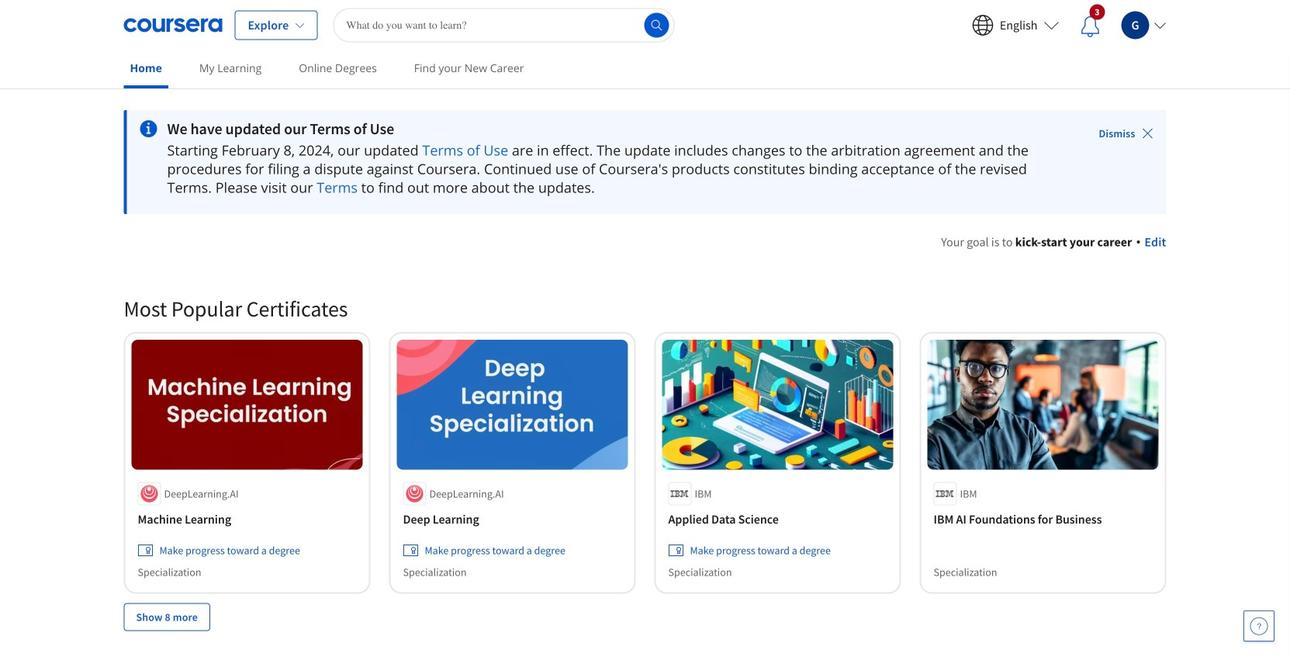 Task type: describe. For each thing, give the bounding box(es) containing it.
What do you want to learn? text field
[[333, 8, 674, 42]]

information: we have updated our terms of use element
[[167, 119, 1055, 138]]



Task type: vqa. For each thing, say whether or not it's contained in the screenshot.
tab panel
no



Task type: locate. For each thing, give the bounding box(es) containing it.
most popular certificates collection element
[[114, 270, 1176, 656]]

coursera image
[[124, 13, 222, 38]]

main content
[[0, 91, 1290, 657]]

None search field
[[333, 8, 674, 42]]

help center image
[[1250, 617, 1268, 635]]



